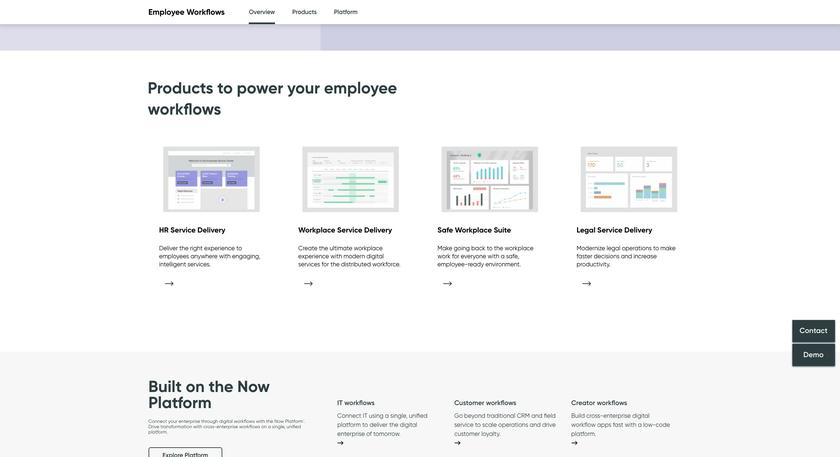 Task type: vqa. For each thing, say whether or not it's contained in the screenshot.


Task type: describe. For each thing, give the bounding box(es) containing it.
digital inside the "connect your enterprise through digital workflows with the now platform ® . drive transformation with cross-enterprise workflows on a single, unified platform."
[[219, 419, 233, 425]]

customer workflows
[[455, 399, 517, 407]]

power
[[237, 78, 283, 98]]

workplace inside make going back to the workplace work for everyone with a safe, employee-ready environment.
[[505, 245, 534, 252]]

overview link
[[249, 0, 275, 26]]

delivery for workplace service delivery
[[365, 226, 392, 235]]

it workflows
[[338, 399, 375, 407]]

modern
[[344, 253, 365, 260]]

operations inside go beyond traditional crm and field service to scale operations and drive customer loyalty.
[[499, 422, 529, 429]]

connect for connect it using a single, unified platform to deliver the digital enterprise of tomorrow.
[[338, 413, 362, 420]]

ready
[[468, 261, 484, 268]]

on inside built on the now platform
[[186, 377, 205, 397]]

build cross-enterprise digital workflow apps fast with a low-code platform.
[[572, 413, 671, 438]]

products for products to power your employee workflows
[[148, 78, 214, 98]]

deliver the right experience to employees anywhere with engaging, intelligent services.
[[159, 245, 261, 268]]

build
[[572, 413, 585, 420]]

anywhere
[[191, 253, 218, 260]]

hr service delivery
[[159, 226, 225, 235]]

and inside modernize legal operations to make faster decisions and increase productivity.
[[622, 253, 633, 260]]

going
[[454, 245, 470, 252]]

employee-
[[438, 261, 468, 268]]

customer
[[455, 399, 485, 407]]

everyone
[[461, 253, 487, 260]]

products link
[[292, 0, 317, 24]]

hr
[[159, 226, 169, 235]]

employee
[[149, 7, 185, 17]]

unified inside the "connect your enterprise through digital workflows with the now platform ® . drive transformation with cross-enterprise workflows on a single, unified platform."
[[287, 425, 301, 430]]

safe workplace suite
[[438, 226, 512, 235]]

demo link
[[793, 344, 836, 366]]

fast
[[613, 422, 624, 429]]

employees
[[159, 253, 189, 260]]

platform inside the "connect your enterprise through digital workflows with the now platform ® . drive transformation with cross-enterprise workflows on a single, unified platform."
[[285, 419, 303, 425]]

creator workflows
[[572, 399, 628, 407]]

workplace inside create the ultimate workplace experience with modern digital services for the distributed workforce.
[[354, 245, 383, 252]]

service for legal
[[598, 226, 623, 235]]

through
[[201, 419, 218, 425]]

back
[[472, 245, 486, 252]]

using
[[369, 413, 384, 420]]

service
[[455, 422, 474, 429]]

overview
[[249, 8, 275, 16]]

the inside deliver the right experience to employees anywhere with engaging, intelligent services.
[[180, 245, 189, 252]]

crm
[[517, 413, 530, 420]]

platform. inside build cross-enterprise digital workflow apps fast with a low-code platform.
[[572, 431, 597, 438]]

work
[[438, 253, 451, 260]]

delivery for legal service delivery
[[625, 226, 653, 235]]

workflows inside 'products to power your employee workflows'
[[148, 99, 221, 119]]

productivity.
[[577, 261, 611, 268]]

legal service delivery
[[577, 226, 653, 235]]

cross- inside the "connect your enterprise through digital workflows with the now platform ® . drive transformation with cross-enterprise workflows on a single, unified platform."
[[204, 425, 217, 430]]

decisions
[[594, 253, 620, 260]]

beyond
[[465, 413, 486, 420]]

a inside build cross-enterprise digital workflow apps fast with a low-code platform.
[[638, 422, 642, 429]]

a inside connect it using a single, unified platform to deliver the digital enterprise of tomorrow.
[[385, 413, 389, 420]]

digital inside create the ultimate workplace experience with modern digital services for the distributed workforce.
[[367, 253, 384, 260]]

connect your enterprise through digital workflows with the now platform ® . drive transformation with cross-enterprise workflows on a single, unified platform.
[[149, 419, 306, 435]]

the inside built on the now platform
[[209, 377, 234, 397]]

go beyond traditional crm and field service to scale operations and drive customer loyalty.
[[455, 413, 556, 438]]

1 vertical spatial and
[[532, 413, 543, 420]]

to inside connect it using a single, unified platform to deliver the digital enterprise of tomorrow.
[[363, 422, 368, 429]]

faster
[[577, 253, 593, 260]]

digital inside connect it using a single, unified platform to deliver the digital enterprise of tomorrow.
[[400, 422, 418, 429]]

for inside create the ultimate workplace experience with modern digital services for the distributed workforce.
[[322, 261, 329, 268]]

built on the now platform
[[149, 377, 270, 413]]

enterprise inside connect it using a single, unified platform to deliver the digital enterprise of tomorrow.
[[338, 431, 365, 438]]

increase
[[634, 253, 657, 260]]

creator
[[572, 399, 596, 407]]

now inside the "connect your enterprise through digital workflows with the now platform ® . drive transformation with cross-enterprise workflows on a single, unified platform."
[[275, 419, 284, 425]]

create
[[299, 245, 318, 252]]

employee
[[324, 78, 397, 98]]

code
[[656, 422, 671, 429]]

apps
[[598, 422, 612, 429]]

products for products
[[292, 8, 317, 16]]

delivery for hr service delivery
[[198, 226, 225, 235]]

service for hr
[[171, 226, 196, 235]]

a inside the "connect your enterprise through digital workflows with the now platform ® . drive transformation with cross-enterprise workflows on a single, unified platform."
[[268, 425, 271, 430]]

services.
[[188, 261, 211, 268]]

to inside deliver the right experience to employees anywhere with engaging, intelligent services.
[[237, 245, 242, 252]]

built
[[149, 377, 182, 397]]

platform
[[338, 422, 361, 429]]

employee workflows
[[149, 7, 225, 17]]

1 workplace from the left
[[299, 226, 336, 235]]

suite
[[494, 226, 512, 235]]

contact
[[800, 327, 828, 336]]

unified inside connect it using a single, unified platform to deliver the digital enterprise of tomorrow.
[[409, 413, 428, 420]]

safe
[[438, 226, 453, 235]]

now inside built on the now platform
[[238, 377, 270, 397]]



Task type: locate. For each thing, give the bounding box(es) containing it.
platform.
[[149, 430, 168, 435], [572, 431, 597, 438]]

0 horizontal spatial delivery
[[198, 226, 225, 235]]

1 service from the left
[[171, 226, 196, 235]]

enterprise
[[604, 413, 631, 420], [179, 419, 200, 425], [217, 425, 238, 430], [338, 431, 365, 438]]

service right "hr"
[[171, 226, 196, 235]]

experience inside create the ultimate workplace experience with modern digital services for the distributed workforce.
[[299, 253, 329, 260]]

0 horizontal spatial workplace
[[354, 245, 383, 252]]

workplace up modern
[[354, 245, 383, 252]]

drive
[[149, 425, 159, 430]]

0 vertical spatial products
[[292, 8, 317, 16]]

1 horizontal spatial single,
[[391, 413, 408, 420]]

operations up increase on the bottom of page
[[622, 245, 652, 252]]

on inside the "connect your enterprise through digital workflows with the now platform ® . drive transformation with cross-enterprise workflows on a single, unified platform."
[[261, 425, 267, 430]]

0 horizontal spatial platform
[[149, 393, 212, 413]]

to inside make going back to the workplace work for everyone with a safe, employee-ready environment.
[[487, 245, 493, 252]]

with
[[219, 253, 231, 260], [331, 253, 342, 260], [488, 253, 500, 260], [256, 419, 265, 425], [625, 422, 637, 429], [193, 425, 202, 430]]

modernize legal operations to make faster decisions and increase productivity.
[[577, 245, 676, 268]]

deliver
[[159, 245, 178, 252]]

workplace
[[299, 226, 336, 235], [455, 226, 492, 235]]

1 vertical spatial unified
[[287, 425, 301, 430]]

connect for connect your enterprise through digital workflows with the now platform ® . drive transformation with cross-enterprise workflows on a single, unified platform.
[[149, 419, 167, 425]]

connect inside connect it using a single, unified platform to deliver the digital enterprise of tomorrow.
[[338, 413, 362, 420]]

for up employee-
[[452, 253, 460, 260]]

0 horizontal spatial now
[[238, 377, 270, 397]]

to inside 'products to power your employee workflows'
[[218, 78, 233, 98]]

platform link
[[334, 0, 358, 24]]

0 horizontal spatial operations
[[499, 422, 529, 429]]

1 horizontal spatial it
[[363, 413, 368, 420]]

illustration showing an employee services portal image
[[149, 143, 274, 214]]

0 vertical spatial single,
[[391, 413, 408, 420]]

0 horizontal spatial single,
[[272, 425, 286, 430]]

1 horizontal spatial now
[[275, 419, 284, 425]]

environment.
[[486, 261, 521, 268]]

3 delivery from the left
[[625, 226, 653, 235]]

right
[[190, 245, 203, 252]]

1 vertical spatial it
[[363, 413, 368, 420]]

0 horizontal spatial unified
[[287, 425, 301, 430]]

for
[[452, 253, 460, 260], [322, 261, 329, 268]]

2 delivery from the left
[[365, 226, 392, 235]]

workflows
[[148, 99, 221, 119], [345, 399, 375, 407], [486, 399, 517, 407], [597, 399, 628, 407], [234, 419, 255, 425], [239, 425, 260, 430]]

1 horizontal spatial for
[[452, 253, 460, 260]]

1 vertical spatial operations
[[499, 422, 529, 429]]

platform. inside the "connect your enterprise through digital workflows with the now platform ® . drive transformation with cross-enterprise workflows on a single, unified platform."
[[149, 430, 168, 435]]

1 vertical spatial single,
[[272, 425, 286, 430]]

for right 'services'
[[322, 261, 329, 268]]

workplace up create
[[299, 226, 336, 235]]

single, left .
[[272, 425, 286, 430]]

2 workplace from the left
[[505, 245, 534, 252]]

2 horizontal spatial delivery
[[625, 226, 653, 235]]

connect it using a single, unified platform to deliver the digital enterprise of tomorrow.
[[338, 413, 428, 438]]

single, inside connect it using a single, unified platform to deliver the digital enterprise of tomorrow.
[[391, 413, 408, 420]]

make
[[661, 245, 676, 252]]

service for workplace
[[337, 226, 363, 235]]

and left increase on the bottom of page
[[622, 253, 633, 260]]

1 vertical spatial on
[[261, 425, 267, 430]]

0 horizontal spatial connect
[[149, 419, 167, 425]]

to inside modernize legal operations to make faster decisions and increase productivity.
[[654, 245, 659, 252]]

platform
[[334, 8, 358, 16], [149, 393, 212, 413], [285, 419, 303, 425]]

deliver
[[370, 422, 388, 429]]

cross- down built on the now platform
[[204, 425, 217, 430]]

customer
[[455, 431, 480, 438]]

0 horizontal spatial your
[[168, 419, 178, 425]]

with inside create the ultimate workplace experience with modern digital services for the distributed workforce.
[[331, 253, 342, 260]]

0 horizontal spatial products
[[148, 78, 214, 98]]

workforce.
[[373, 261, 401, 268]]

now
[[238, 377, 270, 397], [275, 419, 284, 425]]

drive
[[543, 422, 556, 429]]

with inside make going back to the workplace work for everyone with a safe, employee-ready environment.
[[488, 253, 500, 260]]

workplace
[[354, 245, 383, 252], [505, 245, 534, 252]]

demo
[[804, 351, 824, 360]]

experience up 'services'
[[299, 253, 329, 260]]

0 vertical spatial on
[[186, 377, 205, 397]]

with inside deliver the right experience to employees anywhere with engaging, intelligent services.
[[219, 253, 231, 260]]

0 vertical spatial and
[[622, 253, 633, 260]]

for inside make going back to the workplace work for everyone with a safe, employee-ready environment.
[[452, 253, 460, 260]]

0 horizontal spatial workplace
[[299, 226, 336, 235]]

0 vertical spatial operations
[[622, 245, 652, 252]]

0 horizontal spatial cross-
[[204, 425, 217, 430]]

1 horizontal spatial your
[[287, 78, 320, 98]]

digital
[[367, 253, 384, 260], [633, 413, 650, 420], [219, 419, 233, 425], [400, 422, 418, 429]]

single,
[[391, 413, 408, 420], [272, 425, 286, 430]]

1 horizontal spatial delivery
[[365, 226, 392, 235]]

make
[[438, 245, 453, 252]]

enterprise inside build cross-enterprise digital workflow apps fast with a low-code platform.
[[604, 413, 631, 420]]

1 workplace from the left
[[354, 245, 383, 252]]

platform inside built on the now platform
[[149, 393, 212, 413]]

0 vertical spatial it
[[338, 399, 343, 407]]

traditional
[[487, 413, 516, 420]]

the inside connect it using a single, unified platform to deliver the digital enterprise of tomorrow.
[[390, 422, 399, 429]]

1 horizontal spatial unified
[[409, 413, 428, 420]]

digital up low-
[[633, 413, 650, 420]]

single, up "tomorrow." on the bottom of page
[[391, 413, 408, 420]]

create the ultimate workplace experience with modern digital services for the distributed workforce.
[[299, 245, 401, 268]]

digital up "tomorrow." on the bottom of page
[[400, 422, 418, 429]]

2 vertical spatial platform
[[285, 419, 303, 425]]

0 vertical spatial experience
[[204, 245, 235, 252]]

1 horizontal spatial workplace
[[505, 245, 534, 252]]

0 vertical spatial for
[[452, 253, 460, 260]]

delivery
[[198, 226, 225, 235], [365, 226, 392, 235], [625, 226, 653, 235]]

low-
[[644, 422, 656, 429]]

1 vertical spatial products
[[148, 78, 214, 98]]

1 horizontal spatial platform.
[[572, 431, 597, 438]]

with inside build cross-enterprise digital workflow apps fast with a low-code platform.
[[625, 422, 637, 429]]

1 horizontal spatial cross-
[[587, 413, 604, 420]]

to inside go beyond traditional crm and field service to scale operations and drive customer loyalty.
[[475, 422, 481, 429]]

1 horizontal spatial experience
[[299, 253, 329, 260]]

0 vertical spatial cross-
[[587, 413, 604, 420]]

0 horizontal spatial it
[[338, 399, 343, 407]]

1 horizontal spatial platform
[[285, 419, 303, 425]]

it left using
[[363, 413, 368, 420]]

0 vertical spatial platform
[[334, 8, 358, 16]]

products to power your employee workflows
[[148, 78, 397, 119]]

the inside make going back to the workplace work for everyone with a safe, employee-ready environment.
[[494, 245, 504, 252]]

0 vertical spatial unified
[[409, 413, 428, 420]]

1 delivery from the left
[[198, 226, 225, 235]]

1 vertical spatial cross-
[[204, 425, 217, 430]]

2 horizontal spatial platform
[[334, 8, 358, 16]]

ultimate
[[330, 245, 353, 252]]

on
[[186, 377, 205, 397], [261, 425, 267, 430]]

0 horizontal spatial on
[[186, 377, 205, 397]]

digital up workforce.
[[367, 253, 384, 260]]

go
[[455, 413, 463, 420]]

1 horizontal spatial operations
[[622, 245, 652, 252]]

make going back to the workplace work for everyone with a safe, employee-ready environment.
[[438, 245, 534, 268]]

0 horizontal spatial platform.
[[149, 430, 168, 435]]

workflow
[[572, 422, 596, 429]]

2 vertical spatial and
[[530, 422, 541, 429]]

1 vertical spatial now
[[275, 419, 284, 425]]

experience
[[204, 245, 235, 252], [299, 253, 329, 260]]

0 horizontal spatial experience
[[204, 245, 235, 252]]

digital right through
[[219, 419, 233, 425]]

a inside make going back to the workplace work for everyone with a safe, employee-ready environment.
[[501, 253, 505, 260]]

1 vertical spatial for
[[322, 261, 329, 268]]

1 horizontal spatial connect
[[338, 413, 362, 420]]

1 vertical spatial your
[[168, 419, 178, 425]]

your
[[287, 78, 320, 98], [168, 419, 178, 425]]

workflows
[[187, 7, 225, 17]]

legal
[[577, 226, 596, 235]]

1 horizontal spatial workplace
[[455, 226, 492, 235]]

transformation
[[161, 425, 192, 430]]

unified
[[409, 413, 428, 420], [287, 425, 301, 430]]

3 service from the left
[[598, 226, 623, 235]]

1 horizontal spatial service
[[337, 226, 363, 235]]

operations down crm
[[499, 422, 529, 429]]

tomorrow.
[[374, 431, 401, 438]]

operations inside modernize legal operations to make faster decisions and increase productivity.
[[622, 245, 652, 252]]

products inside 'products to power your employee workflows'
[[148, 78, 214, 98]]

dashboard showing tasks to simplify legal operations image
[[566, 143, 692, 214]]

2 horizontal spatial service
[[598, 226, 623, 235]]

.
[[305, 419, 306, 425]]

0 vertical spatial your
[[287, 78, 320, 98]]

0 horizontal spatial service
[[171, 226, 196, 235]]

1 horizontal spatial products
[[292, 8, 317, 16]]

workplace up safe,
[[505, 245, 534, 252]]

modernize
[[577, 245, 606, 252]]

legal
[[607, 245, 621, 252]]

0 horizontal spatial for
[[322, 261, 329, 268]]

cross- up apps
[[587, 413, 604, 420]]

of
[[367, 431, 372, 438]]

it inside connect it using a single, unified platform to deliver the digital enterprise of tomorrow.
[[363, 413, 368, 420]]

operations
[[622, 245, 652, 252], [499, 422, 529, 429]]

to
[[218, 78, 233, 98], [237, 245, 242, 252], [487, 245, 493, 252], [654, 245, 659, 252], [363, 422, 368, 429], [475, 422, 481, 429]]

the inside the "connect your enterprise through digital workflows with the now platform ® . drive transformation with cross-enterprise workflows on a single, unified platform."
[[266, 419, 273, 425]]

a
[[501, 253, 505, 260], [385, 413, 389, 420], [638, 422, 642, 429], [268, 425, 271, 430]]

scale
[[483, 422, 497, 429]]

0 vertical spatial now
[[238, 377, 270, 397]]

®
[[303, 420, 305, 421]]

and left drive
[[530, 422, 541, 429]]

and
[[622, 253, 633, 260], [532, 413, 543, 420], [530, 422, 541, 429]]

workplace up "back"
[[455, 226, 492, 235]]

1 vertical spatial platform
[[149, 393, 212, 413]]

experience inside deliver the right experience to employees anywhere with engaging, intelligent services.
[[204, 245, 235, 252]]

intelligent
[[159, 261, 186, 268]]

field
[[544, 413, 556, 420]]

it up platform
[[338, 399, 343, 407]]

cross-
[[587, 413, 604, 420], [204, 425, 217, 430]]

automated services improve onsite employee experiences image
[[288, 143, 414, 214]]

your inside 'products to power your employee workflows'
[[287, 78, 320, 98]]

single, inside the "connect your enterprise through digital workflows with the now platform ® . drive transformation with cross-enterprise workflows on a single, unified platform."
[[272, 425, 286, 430]]

contact link
[[793, 320, 836, 343]]

experience up anywhere
[[204, 245, 235, 252]]

services
[[299, 261, 320, 268]]

safe,
[[506, 253, 519, 260]]

digital inside build cross-enterprise digital workflow apps fast with a low-code platform.
[[633, 413, 650, 420]]

engaging,
[[232, 253, 261, 260]]

2 workplace from the left
[[455, 226, 492, 235]]

distributed
[[341, 261, 371, 268]]

and left field
[[532, 413, 543, 420]]

service up ultimate
[[337, 226, 363, 235]]

2 service from the left
[[337, 226, 363, 235]]

your inside the "connect your enterprise through digital workflows with the now platform ® . drive transformation with cross-enterprise workflows on a single, unified platform."
[[168, 419, 178, 425]]

workplace service delivery
[[299, 226, 392, 235]]

1 vertical spatial experience
[[299, 253, 329, 260]]

the
[[180, 245, 189, 252], [319, 245, 328, 252], [494, 245, 504, 252], [331, 261, 340, 268], [209, 377, 234, 397], [266, 419, 273, 425], [390, 422, 399, 429]]

loyalty.
[[482, 431, 501, 438]]

service up legal
[[598, 226, 623, 235]]

connect inside the "connect your enterprise through digital workflows with the now platform ® . drive transformation with cross-enterprise workflows on a single, unified platform."
[[149, 419, 167, 425]]

cross- inside build cross-enterprise digital workflow apps fast with a low-code platform.
[[587, 413, 604, 420]]

service
[[171, 226, 196, 235], [337, 226, 363, 235], [598, 226, 623, 235]]

suite of apps to help with reopening the workplace image
[[427, 143, 553, 214]]

1 horizontal spatial on
[[261, 425, 267, 430]]



